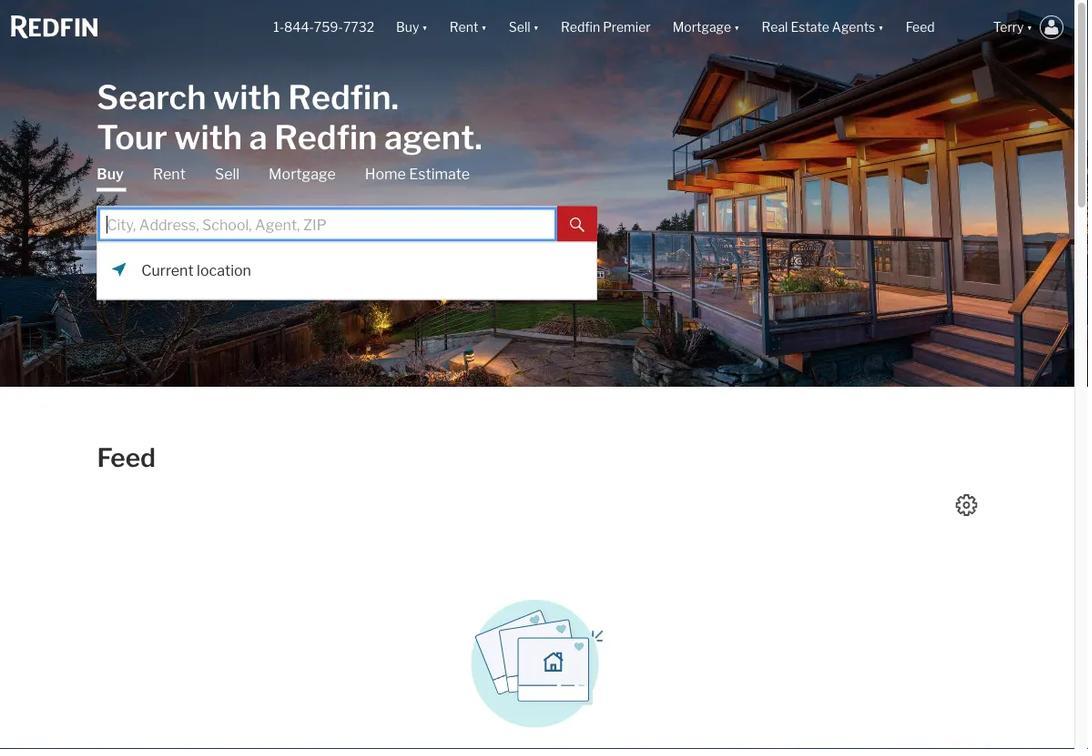 Task type: vqa. For each thing, say whether or not it's contained in the screenshot.
you for Are you (or a co-borrower) a member or former member of the U.S military? Select all that apply
no



Task type: locate. For each thing, give the bounding box(es) containing it.
tab list
[[97, 164, 598, 300]]

real estate agents ▾ button
[[751, 0, 895, 55]]

0 vertical spatial rent
[[450, 19, 479, 35]]

rent inside dropdown button
[[450, 19, 479, 35]]

agent.
[[384, 117, 483, 157]]

mortgage
[[673, 19, 732, 35], [269, 165, 336, 183]]

▾ left rent ▾
[[422, 19, 428, 35]]

rent
[[450, 19, 479, 35], [153, 165, 186, 183]]

▾ right agents
[[878, 19, 884, 35]]

redfin left premier
[[561, 19, 600, 35]]

1 vertical spatial mortgage
[[269, 165, 336, 183]]

sell
[[509, 19, 531, 35], [215, 165, 240, 183]]

1 vertical spatial feed
[[97, 443, 156, 474]]

home estimate
[[365, 165, 470, 183]]

0 horizontal spatial buy
[[97, 165, 124, 183]]

1 horizontal spatial sell
[[509, 19, 531, 35]]

home estimate link
[[365, 164, 470, 184]]

sell for sell ▾
[[509, 19, 531, 35]]

2 ▾ from the left
[[481, 19, 487, 35]]

▾ for rent ▾
[[481, 19, 487, 35]]

4 ▾ from the left
[[734, 19, 740, 35]]

redfin
[[561, 19, 600, 35], [274, 117, 378, 157]]

▾ right terry at the right
[[1027, 19, 1033, 35]]

rent for rent ▾
[[450, 19, 479, 35]]

current location
[[141, 262, 251, 280]]

feed
[[906, 19, 935, 35], [97, 443, 156, 474]]

rent ▾
[[450, 19, 487, 35]]

1 horizontal spatial rent
[[450, 19, 479, 35]]

0 vertical spatial buy
[[396, 19, 419, 35]]

estimate
[[409, 165, 470, 183]]

1 vertical spatial redfin
[[274, 117, 378, 157]]

redfin premier button
[[550, 0, 662, 55]]

sell inside dropdown button
[[509, 19, 531, 35]]

1 horizontal spatial buy
[[396, 19, 419, 35]]

feed inside button
[[906, 19, 935, 35]]

mortgage ▾ button
[[673, 0, 740, 55]]

terry ▾
[[994, 19, 1033, 35]]

mortgage up city, address, school, agent, zip search field
[[269, 165, 336, 183]]

sell right rent link
[[215, 165, 240, 183]]

0 horizontal spatial mortgage
[[269, 165, 336, 183]]

mortgage inside dropdown button
[[673, 19, 732, 35]]

1 vertical spatial buy
[[97, 165, 124, 183]]

1-844-759-7732
[[273, 19, 374, 35]]

real
[[762, 19, 788, 35]]

0 horizontal spatial redfin
[[274, 117, 378, 157]]

0 horizontal spatial sell
[[215, 165, 240, 183]]

5 ▾ from the left
[[878, 19, 884, 35]]

1 vertical spatial sell
[[215, 165, 240, 183]]

0 horizontal spatial feed
[[97, 443, 156, 474]]

▾ for mortgage ▾
[[734, 19, 740, 35]]

buy ▾ button
[[385, 0, 439, 55]]

▾ for buy ▾
[[422, 19, 428, 35]]

agents
[[833, 19, 876, 35]]

mortgage left real
[[673, 19, 732, 35]]

▾ inside dropdown button
[[878, 19, 884, 35]]

▾
[[422, 19, 428, 35], [481, 19, 487, 35], [533, 19, 539, 35], [734, 19, 740, 35], [878, 19, 884, 35], [1027, 19, 1033, 35]]

buy ▾ button
[[396, 0, 428, 55]]

rent right the "buy ▾"
[[450, 19, 479, 35]]

buy ▾
[[396, 19, 428, 35]]

1-
[[273, 19, 284, 35]]

location
[[197, 262, 251, 280]]

buy
[[396, 19, 419, 35], [97, 165, 124, 183]]

rent ▾ button
[[450, 0, 487, 55]]

rent down tour on the top
[[153, 165, 186, 183]]

1 horizontal spatial mortgage
[[673, 19, 732, 35]]

buy down tour on the top
[[97, 165, 124, 183]]

redfin up mortgage link at the top left of the page
[[274, 117, 378, 157]]

submit search image
[[570, 218, 585, 233]]

6 ▾ from the left
[[1027, 19, 1033, 35]]

buy right 7732
[[396, 19, 419, 35]]

1 ▾ from the left
[[422, 19, 428, 35]]

sell right rent ▾
[[509, 19, 531, 35]]

buy inside dropdown button
[[396, 19, 419, 35]]

with
[[213, 77, 281, 117], [174, 117, 242, 157]]

▾ right rent ▾
[[533, 19, 539, 35]]

0 horizontal spatial rent
[[153, 165, 186, 183]]

0 vertical spatial mortgage
[[673, 19, 732, 35]]

0 vertical spatial sell
[[509, 19, 531, 35]]

▾ left the sell ▾
[[481, 19, 487, 35]]

1 vertical spatial rent
[[153, 165, 186, 183]]

▾ left real
[[734, 19, 740, 35]]

0 vertical spatial redfin
[[561, 19, 600, 35]]

sell ▾ button
[[509, 0, 539, 55]]

3 ▾ from the left
[[533, 19, 539, 35]]

0 vertical spatial feed
[[906, 19, 935, 35]]

1 horizontal spatial feed
[[906, 19, 935, 35]]

sell ▾ button
[[498, 0, 550, 55]]

search with redfin. tour with a redfin agent.
[[97, 77, 483, 157]]

1 horizontal spatial redfin
[[561, 19, 600, 35]]



Task type: describe. For each thing, give the bounding box(es) containing it.
redfin inside button
[[561, 19, 600, 35]]

sell link
[[215, 164, 240, 184]]

terry
[[994, 19, 1024, 35]]

▾ for sell ▾
[[533, 19, 539, 35]]

759-
[[314, 19, 343, 35]]

with down 1- on the left
[[213, 77, 281, 117]]

tour
[[97, 117, 167, 157]]

mortgage ▾
[[673, 19, 740, 35]]

with up sell link
[[174, 117, 242, 157]]

mortgage for mortgage ▾
[[673, 19, 732, 35]]

1-844-759-7732 link
[[273, 19, 374, 35]]

feed button
[[895, 0, 983, 55]]

redfin.
[[288, 77, 399, 117]]

rent ▾ button
[[439, 0, 498, 55]]

7732
[[343, 19, 374, 35]]

buy link
[[97, 164, 124, 192]]

mortgage ▾ button
[[662, 0, 751, 55]]

buy for buy ▾
[[396, 19, 419, 35]]

premier
[[603, 19, 651, 35]]

buy for buy
[[97, 165, 124, 183]]

rent for rent
[[153, 165, 186, 183]]

rent link
[[153, 164, 186, 184]]

current
[[141, 262, 194, 280]]

City, Address, School, Agent, ZIP search field
[[97, 206, 558, 243]]

home
[[365, 165, 406, 183]]

mortgage link
[[269, 164, 336, 184]]

a
[[249, 117, 268, 157]]

current location button
[[141, 261, 582, 281]]

search
[[97, 77, 206, 117]]

▾ for terry ▾
[[1027, 19, 1033, 35]]

redfin premier
[[561, 19, 651, 35]]

sell for sell
[[215, 165, 240, 183]]

sell ▾
[[509, 19, 539, 35]]

estate
[[791, 19, 830, 35]]

real estate agents ▾ link
[[762, 0, 884, 55]]

redfin inside search with redfin. tour with a redfin agent.
[[274, 117, 378, 157]]

tab list containing buy
[[97, 164, 598, 300]]

real estate agents ▾
[[762, 19, 884, 35]]

844-
[[284, 19, 314, 35]]

mortgage for mortgage
[[269, 165, 336, 183]]



